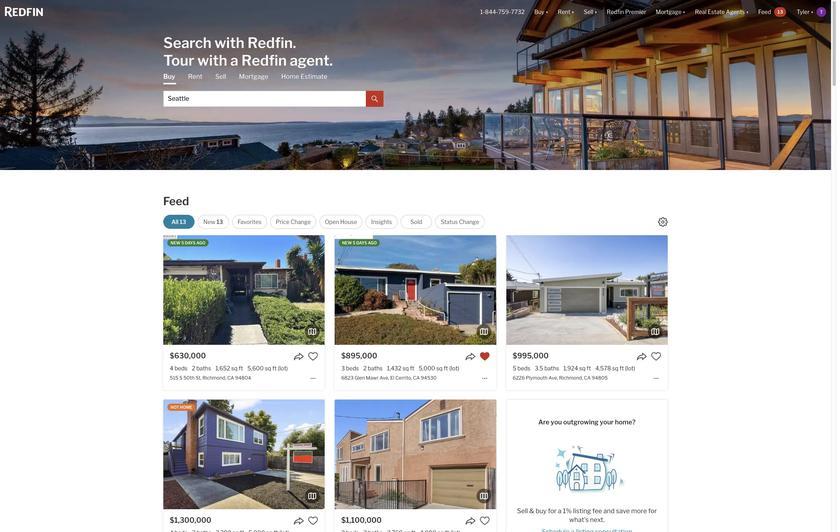 Task type: vqa. For each thing, say whether or not it's contained in the screenshot.
and
yes



Task type: locate. For each thing, give the bounding box(es) containing it.
(lot) right '4,578'
[[626, 365, 636, 372]]

sq for 1,652
[[232, 365, 238, 372]]

sq
[[232, 365, 238, 372], [265, 365, 271, 372], [403, 365, 409, 372], [437, 365, 443, 372], [580, 365, 586, 372], [613, 365, 619, 372]]

5 ▾ from the left
[[747, 9, 749, 15]]

515 s 50th st, richmond, ca 94804
[[170, 376, 251, 382]]

sell right rent ▾
[[584, 9, 594, 15]]

1 2 from the left
[[192, 365, 195, 372]]

1 photo of 1530 poplar ave, richmond, ca 94805 image from the left
[[174, 400, 335, 510]]

new down house
[[342, 241, 352, 246]]

feed up the all
[[163, 195, 189, 208]]

1 photo of 6823 glen mawr ave, el cerrito, ca 94530 image from the left
[[174, 236, 335, 345]]

sq right "5,600"
[[265, 365, 271, 372]]

beds for $630,000
[[175, 365, 188, 372]]

2 photo of 1530 poplar ave, richmond, ca 94805 image from the left
[[335, 400, 497, 510]]

ca down 1,652 sq ft
[[228, 376, 234, 382]]

▾ left real
[[683, 9, 686, 15]]

(lot) right "5,600"
[[278, 365, 288, 372]]

all
[[172, 219, 179, 226]]

6 sq from the left
[[613, 365, 619, 372]]

0 horizontal spatial a
[[231, 51, 239, 69]]

13 inside new option
[[217, 219, 223, 226]]

▾ left rent ▾
[[546, 9, 549, 15]]

mortgage for mortgage
[[239, 73, 269, 80]]

13 left tyler
[[778, 9, 784, 15]]

▾ for tyler ▾
[[812, 9, 814, 15]]

0 horizontal spatial ca
[[228, 376, 234, 382]]

baths
[[197, 365, 211, 372], [368, 365, 383, 372], [545, 365, 560, 372]]

1 horizontal spatial for
[[649, 508, 657, 516]]

0 horizontal spatial sell
[[215, 73, 226, 80]]

2 new from the left
[[342, 241, 352, 246]]

rent ▾ button
[[554, 0, 580, 24]]

more
[[632, 508, 648, 516]]

favorite button checkbox
[[308, 352, 319, 362], [480, 352, 490, 362], [308, 517, 319, 527], [480, 517, 490, 527]]

rent
[[558, 9, 571, 15], [188, 73, 203, 80]]

2 baths up st,
[[192, 365, 211, 372]]

sq right 1,652
[[232, 365, 238, 372]]

tyler
[[798, 9, 810, 15]]

favorite button checkbox for $895,000
[[480, 352, 490, 362]]

5 sq from the left
[[580, 365, 586, 372]]

what's
[[570, 517, 589, 525]]

sell inside dropdown button
[[584, 9, 594, 15]]

baths up mawr
[[368, 365, 383, 372]]

favorite button checkbox for $1,100,000
[[480, 517, 490, 527]]

an image of a house image
[[547, 440, 628, 495]]

3 ca from the left
[[585, 376, 591, 382]]

mortgage left real
[[656, 9, 682, 15]]

13 right new
[[217, 219, 223, 226]]

days
[[185, 241, 196, 246], [357, 241, 367, 246]]

2 change from the left
[[459, 219, 480, 226]]

0 vertical spatial rent
[[558, 9, 571, 15]]

0 vertical spatial feed
[[759, 9, 772, 15]]

ave, down 3.5 baths
[[549, 376, 559, 382]]

3 beds from the left
[[518, 365, 531, 372]]

price
[[276, 219, 290, 226]]

1 ave, from the left
[[380, 376, 390, 382]]

buy inside dropdown button
[[535, 9, 545, 15]]

▾ for buy ▾
[[546, 9, 549, 15]]

new 5 days ago for $630,000
[[171, 241, 206, 246]]

new for $895,000
[[342, 241, 352, 246]]

1 vertical spatial buy
[[163, 73, 175, 80]]

agent.
[[290, 51, 333, 69]]

2 days from the left
[[357, 241, 367, 246]]

$995,000
[[513, 352, 549, 361]]

0 vertical spatial sell
[[584, 9, 594, 15]]

1 horizontal spatial ago
[[368, 241, 377, 246]]

sq up cerrito,
[[403, 365, 409, 372]]

2 horizontal spatial (lot)
[[626, 365, 636, 372]]

13 right the all
[[180, 219, 186, 226]]

4 beds
[[170, 365, 188, 372]]

ft for 4,578 sq ft (lot)
[[620, 365, 625, 372]]

5 for $895,000
[[353, 241, 356, 246]]

1 sq from the left
[[232, 365, 238, 372]]

tab list
[[163, 72, 384, 107]]

1 horizontal spatial buy
[[535, 9, 545, 15]]

rent ▾
[[558, 9, 575, 15]]

▾
[[546, 9, 549, 15], [572, 9, 575, 15], [595, 9, 598, 15], [683, 9, 686, 15], [747, 9, 749, 15], [812, 9, 814, 15]]

ft for 1,432 sq ft
[[410, 365, 415, 372]]

tour
[[163, 51, 195, 69]]

1 ▾ from the left
[[546, 9, 549, 15]]

13 inside all radio
[[180, 219, 186, 226]]

3 sq from the left
[[403, 365, 409, 372]]

1 days from the left
[[185, 241, 196, 246]]

$895,000
[[342, 352, 378, 361]]

1 horizontal spatial 13
[[217, 219, 223, 226]]

new 5 days ago down "all 13"
[[171, 241, 206, 246]]

1 horizontal spatial 2 baths
[[364, 365, 383, 372]]

(lot) for $995,000
[[626, 365, 636, 372]]

st,
[[196, 376, 202, 382]]

search
[[163, 34, 212, 51]]

1 for from the left
[[549, 508, 557, 516]]

option group
[[163, 215, 485, 229]]

baths up st,
[[197, 365, 211, 372]]

change
[[291, 219, 311, 226], [459, 219, 480, 226]]

days for $630,000
[[185, 241, 196, 246]]

1 horizontal spatial change
[[459, 219, 480, 226]]

▾ left sell ▾
[[572, 9, 575, 15]]

hot
[[171, 406, 179, 410]]

2 baths from the left
[[368, 365, 383, 372]]

0 horizontal spatial mortgage
[[239, 73, 269, 80]]

agents
[[727, 9, 746, 15]]

1 horizontal spatial beds
[[346, 365, 359, 372]]

6 ft from the left
[[620, 365, 625, 372]]

rent right buy ▾ at the right top of the page
[[558, 9, 571, 15]]

1-844-759-7732
[[481, 9, 525, 15]]

0 horizontal spatial 2 baths
[[192, 365, 211, 372]]

for
[[549, 508, 557, 516], [649, 508, 657, 516]]

2 ft from the left
[[273, 365, 277, 372]]

2 beds from the left
[[346, 365, 359, 372]]

mortgage inside dropdown button
[[656, 9, 682, 15]]

5 down house
[[353, 241, 356, 246]]

redfin premier
[[607, 9, 647, 15]]

baths right the 3.5
[[545, 365, 560, 372]]

2 photo of 6226 plymouth ave, richmond, ca 94805 image from the left
[[507, 236, 668, 345]]

buy down tour
[[163, 73, 175, 80]]

buy
[[535, 9, 545, 15], [163, 73, 175, 80]]

rent inside tab list
[[188, 73, 203, 80]]

sell for sell
[[215, 73, 226, 80]]

0 horizontal spatial rent
[[188, 73, 203, 80]]

0 horizontal spatial baths
[[197, 365, 211, 372]]

2 baths for $630,000
[[192, 365, 211, 372]]

515
[[170, 376, 178, 382]]

0 horizontal spatial new 5 days ago
[[171, 241, 206, 246]]

All radio
[[163, 215, 195, 229]]

sell
[[584, 9, 594, 15], [215, 73, 226, 80], [518, 508, 528, 516]]

ft right 5,000 at the right bottom of the page
[[444, 365, 448, 372]]

favorite button checkbox for $1,300,000
[[308, 517, 319, 527]]

2 2 baths from the left
[[364, 365, 383, 372]]

3 beds
[[342, 365, 359, 372]]

new 5 days ago for $895,000
[[342, 241, 377, 246]]

2 new 5 days ago from the left
[[342, 241, 377, 246]]

days down house
[[357, 241, 367, 246]]

ca
[[228, 376, 234, 382], [413, 376, 420, 382], [585, 376, 591, 382]]

sq right '4,578'
[[613, 365, 619, 372]]

0 horizontal spatial richmond,
[[203, 376, 226, 382]]

1 vertical spatial rent
[[188, 73, 203, 80]]

beds right 3
[[346, 365, 359, 372]]

1 horizontal spatial 2
[[364, 365, 367, 372]]

1 horizontal spatial (lot)
[[450, 365, 460, 372]]

2 horizontal spatial baths
[[545, 365, 560, 372]]

2 ave, from the left
[[549, 376, 559, 382]]

0 horizontal spatial ave,
[[380, 376, 390, 382]]

ft up cerrito,
[[410, 365, 415, 372]]

2 baths for $895,000
[[364, 365, 383, 372]]

0 vertical spatial mortgage
[[656, 9, 682, 15]]

1 horizontal spatial feed
[[759, 9, 772, 15]]

3.5
[[535, 365, 544, 372]]

2 vertical spatial sell
[[518, 508, 528, 516]]

1-
[[481, 9, 485, 15]]

feed right agents
[[759, 9, 772, 15]]

your
[[600, 419, 614, 427]]

0 horizontal spatial buy
[[163, 73, 175, 80]]

are you outgrowing your home?
[[539, 419, 636, 427]]

change inside status change option
[[459, 219, 480, 226]]

redfin up mortgage link
[[242, 51, 287, 69]]

1,924 sq ft
[[564, 365, 592, 372]]

redfin left premier
[[607, 9, 625, 15]]

sell right 'rent' link
[[215, 73, 226, 80]]

sell inside sell & buy for a 1% listing fee and save more for what's next.
[[518, 508, 528, 516]]

home
[[180, 406, 193, 410]]

sq for 5,600
[[265, 365, 271, 372]]

change for status change
[[459, 219, 480, 226]]

Status Change radio
[[436, 215, 485, 229]]

buy right 7732
[[535, 9, 545, 15]]

0 horizontal spatial beds
[[175, 365, 188, 372]]

ft up 94804
[[239, 365, 243, 372]]

sell ▾ button
[[584, 0, 598, 24]]

2 ago from the left
[[368, 241, 377, 246]]

3
[[342, 365, 345, 372]]

buy ▾ button
[[535, 0, 549, 24]]

baths for $895,000
[[368, 365, 383, 372]]

open
[[325, 219, 339, 226]]

photo of 6226 plymouth ave, richmond, ca 94805 image
[[345, 236, 507, 345], [507, 236, 668, 345], [668, 236, 830, 345]]

1,924
[[564, 365, 579, 372]]

2 photo of 515 s 50th st, richmond, ca 94804 image from the left
[[164, 236, 325, 345]]

ca left 94805
[[585, 376, 591, 382]]

2
[[192, 365, 195, 372], [364, 365, 367, 372]]

4 ▾ from the left
[[683, 9, 686, 15]]

1 vertical spatial redfin
[[242, 51, 287, 69]]

ago
[[197, 241, 206, 246], [368, 241, 377, 246]]

1 new 5 days ago from the left
[[171, 241, 206, 246]]

3 (lot) from the left
[[626, 365, 636, 372]]

sell inside tab list
[[215, 73, 226, 80]]

rent down tour
[[188, 73, 203, 80]]

beds for $995,000
[[518, 365, 531, 372]]

5 up 6226
[[513, 365, 517, 372]]

0 horizontal spatial redfin
[[242, 51, 287, 69]]

1 vertical spatial feed
[[163, 195, 189, 208]]

3 baths from the left
[[545, 365, 560, 372]]

2 up glen
[[364, 365, 367, 372]]

2 sq from the left
[[265, 365, 271, 372]]

2 ▾ from the left
[[572, 9, 575, 15]]

0 horizontal spatial ago
[[197, 241, 206, 246]]

0 horizontal spatial (lot)
[[278, 365, 288, 372]]

new
[[204, 219, 216, 226]]

favorites
[[238, 219, 262, 226]]

ft
[[239, 365, 243, 372], [273, 365, 277, 372], [410, 365, 415, 372], [444, 365, 448, 372], [587, 365, 592, 372], [620, 365, 625, 372]]

2 horizontal spatial sell
[[584, 9, 594, 15]]

photo of 7004 carol ct, el cerrito, ca 94530 image
[[2, 400, 164, 510], [164, 400, 325, 510], [325, 400, 487, 510]]

0 horizontal spatial 2
[[192, 365, 195, 372]]

ca left the 94530
[[413, 376, 420, 382]]

1 photo of 6226 plymouth ave, richmond, ca 94805 image from the left
[[345, 236, 507, 345]]

1 baths from the left
[[197, 365, 211, 372]]

▾ right agents
[[747, 9, 749, 15]]

6 ▾ from the left
[[812, 9, 814, 15]]

redfin
[[607, 9, 625, 15], [242, 51, 287, 69]]

sell link
[[215, 72, 226, 81]]

(lot) for $895,000
[[450, 365, 460, 372]]

4 ft from the left
[[444, 365, 448, 372]]

1 horizontal spatial mortgage
[[656, 9, 682, 15]]

photo of 6823 glen mawr ave, el cerrito, ca 94530 image
[[174, 236, 335, 345], [335, 236, 497, 345], [497, 236, 658, 345]]

buy inside tab list
[[163, 73, 175, 80]]

13 for new 13
[[217, 219, 223, 226]]

1 horizontal spatial a
[[559, 508, 562, 516]]

0 horizontal spatial change
[[291, 219, 311, 226]]

status change
[[441, 219, 480, 226]]

ave,
[[380, 376, 390, 382], [549, 376, 559, 382]]

you
[[551, 419, 562, 427]]

1 horizontal spatial ave,
[[549, 376, 559, 382]]

1 photo of 7004 carol ct, el cerrito, ca 94530 image from the left
[[2, 400, 164, 510]]

1 ft from the left
[[239, 365, 243, 372]]

beds up 6226
[[518, 365, 531, 372]]

1 (lot) from the left
[[278, 365, 288, 372]]

0 horizontal spatial new
[[171, 241, 181, 246]]

ago down insights 'option'
[[368, 241, 377, 246]]

1 horizontal spatial ca
[[413, 376, 420, 382]]

&
[[530, 508, 535, 516]]

new 5 days ago down house
[[342, 241, 377, 246]]

0 horizontal spatial days
[[185, 241, 196, 246]]

▾ for rent ▾
[[572, 9, 575, 15]]

5 down "all 13"
[[181, 241, 184, 246]]

new down the all
[[171, 241, 181, 246]]

▾ right rent ▾
[[595, 9, 598, 15]]

ave, left el
[[380, 376, 390, 382]]

1 ago from the left
[[197, 241, 206, 246]]

ft right '4,578'
[[620, 365, 625, 372]]

1 horizontal spatial days
[[357, 241, 367, 246]]

photo of 1530 poplar ave, richmond, ca 94805 image
[[174, 400, 335, 510], [335, 400, 497, 510], [497, 400, 658, 510]]

photo of 515 s 50th st, richmond, ca 94804 image
[[2, 236, 164, 345], [164, 236, 325, 345], [325, 236, 487, 345]]

2 (lot) from the left
[[450, 365, 460, 372]]

2 photo of 7004 carol ct, el cerrito, ca 94530 image from the left
[[164, 400, 325, 510]]

(lot)
[[278, 365, 288, 372], [450, 365, 460, 372], [626, 365, 636, 372]]

mortgage inside tab list
[[239, 73, 269, 80]]

sq right 5,000 at the right bottom of the page
[[437, 365, 443, 372]]

3 ▾ from the left
[[595, 9, 598, 15]]

outgrowing
[[564, 419, 599, 427]]

with
[[215, 34, 245, 51], [198, 51, 228, 69]]

2 baths up mawr
[[364, 365, 383, 372]]

favorite button image for $630,000
[[308, 352, 319, 362]]

2 baths
[[192, 365, 211, 372], [364, 365, 383, 372]]

▾ right tyler
[[812, 9, 814, 15]]

City, Address, School, Agent, ZIP search field
[[163, 91, 366, 107]]

ago for $895,000
[[368, 241, 377, 246]]

3 ft from the left
[[410, 365, 415, 372]]

for right more
[[649, 508, 657, 516]]

richmond, down 1,652
[[203, 376, 226, 382]]

1 horizontal spatial baths
[[368, 365, 383, 372]]

days for $895,000
[[357, 241, 367, 246]]

1 horizontal spatial rent
[[558, 9, 571, 15]]

3 photo of 515 s 50th st, richmond, ca 94804 image from the left
[[325, 236, 487, 345]]

0 horizontal spatial for
[[549, 508, 557, 516]]

0 horizontal spatial 5
[[181, 241, 184, 246]]

sq right 1,924
[[580, 365, 586, 372]]

1 horizontal spatial 5
[[353, 241, 356, 246]]

ft for 1,652 sq ft
[[239, 365, 243, 372]]

buy for buy
[[163, 73, 175, 80]]

change right status
[[459, 219, 480, 226]]

richmond, down 1,924
[[560, 376, 584, 382]]

1 horizontal spatial richmond,
[[560, 376, 584, 382]]

5,600
[[248, 365, 264, 372]]

new 5 days ago
[[171, 241, 206, 246], [342, 241, 377, 246]]

2 2 from the left
[[364, 365, 367, 372]]

2 up 50th
[[192, 365, 195, 372]]

5 for $630,000
[[181, 241, 184, 246]]

ago down new
[[197, 241, 206, 246]]

beds right 4
[[175, 365, 188, 372]]

2 horizontal spatial 13
[[778, 9, 784, 15]]

1 horizontal spatial redfin
[[607, 9, 625, 15]]

2 photo of 6823 glen mawr ave, el cerrito, ca 94530 image from the left
[[335, 236, 497, 345]]

el
[[391, 376, 395, 382]]

rent inside dropdown button
[[558, 9, 571, 15]]

rent for rent ▾
[[558, 9, 571, 15]]

option group containing all
[[163, 215, 485, 229]]

sq for 1,432
[[403, 365, 409, 372]]

change inside price change radio
[[291, 219, 311, 226]]

1 horizontal spatial new 5 days ago
[[342, 241, 377, 246]]

2 richmond, from the left
[[560, 376, 584, 382]]

tab list containing buy
[[163, 72, 384, 107]]

1 horizontal spatial new
[[342, 241, 352, 246]]

rent ▾ button
[[558, 0, 575, 24]]

2 horizontal spatial ca
[[585, 376, 591, 382]]

favorite button image
[[308, 517, 319, 527]]

ft left '4,578'
[[587, 365, 592, 372]]

0 vertical spatial buy
[[535, 9, 545, 15]]

0 vertical spatial redfin
[[607, 9, 625, 15]]

2 horizontal spatial beds
[[518, 365, 531, 372]]

1 change from the left
[[291, 219, 311, 226]]

home estimate
[[281, 73, 328, 80]]

1 vertical spatial sell
[[215, 73, 226, 80]]

a
[[231, 51, 239, 69], [559, 508, 562, 516]]

1 vertical spatial a
[[559, 508, 562, 516]]

0 horizontal spatial 13
[[180, 219, 186, 226]]

for right buy
[[549, 508, 557, 516]]

(lot) for $630,000
[[278, 365, 288, 372]]

open house
[[325, 219, 357, 226]]

days down "all 13"
[[185, 241, 196, 246]]

(lot) right 5,000 at the right bottom of the page
[[450, 365, 460, 372]]

1 horizontal spatial sell
[[518, 508, 528, 516]]

change right price
[[291, 219, 311, 226]]

sell left &
[[518, 508, 528, 516]]

favorite button image
[[308, 352, 319, 362], [480, 352, 490, 362], [651, 352, 662, 362], [480, 517, 490, 527]]

1 new from the left
[[171, 241, 181, 246]]

estimate
[[301, 73, 328, 80]]

5 ft from the left
[[587, 365, 592, 372]]

1 2 baths from the left
[[192, 365, 211, 372]]

94805
[[592, 376, 608, 382]]

1 vertical spatial mortgage
[[239, 73, 269, 80]]

1 beds from the left
[[175, 365, 188, 372]]

4 sq from the left
[[437, 365, 443, 372]]

0 vertical spatial a
[[231, 51, 239, 69]]

mortgage up city, address, school, agent, zip search box
[[239, 73, 269, 80]]

ft right "5,600"
[[273, 365, 277, 372]]



Task type: describe. For each thing, give the bounding box(es) containing it.
favorite button image for $1,100,000
[[480, 517, 490, 527]]

1 photo of 515 s 50th st, richmond, ca 94804 image from the left
[[2, 236, 164, 345]]

save
[[617, 508, 630, 516]]

favorite button checkbox for $630,000
[[308, 352, 319, 362]]

sell for sell ▾
[[584, 9, 594, 15]]

baths for $995,000
[[545, 365, 560, 372]]

3 photo of 6226 plymouth ave, richmond, ca 94805 image from the left
[[668, 236, 830, 345]]

mortgage link
[[239, 72, 269, 81]]

$1,300,000
[[170, 517, 212, 525]]

mortgage ▾ button
[[652, 0, 691, 24]]

1-844-759-7732 link
[[481, 9, 525, 15]]

all 13
[[172, 219, 186, 226]]

▾ for sell ▾
[[595, 9, 598, 15]]

6226
[[513, 376, 525, 382]]

cerrito,
[[396, 376, 412, 382]]

3 photo of 1530 poplar ave, richmond, ca 94805 image from the left
[[497, 400, 658, 510]]

4,578
[[596, 365, 612, 372]]

search with redfin. tour with a redfin agent.
[[163, 34, 333, 69]]

Sold radio
[[401, 215, 432, 229]]

3 photo of 7004 carol ct, el cerrito, ca 94530 image from the left
[[325, 400, 487, 510]]

4
[[170, 365, 174, 372]]

4,578 sq ft (lot)
[[596, 365, 636, 372]]

1,432
[[387, 365, 402, 372]]

2 for $895,000
[[364, 365, 367, 372]]

mortgage ▾ button
[[656, 0, 686, 24]]

new for $630,000
[[171, 241, 181, 246]]

tyler ▾
[[798, 9, 814, 15]]

50th
[[184, 376, 195, 382]]

redfin inside search with redfin. tour with a redfin agent.
[[242, 51, 287, 69]]

sell for sell & buy for a 1% listing fee and save more for what's next.
[[518, 508, 528, 516]]

3 photo of 6823 glen mawr ave, el cerrito, ca 94530 image from the left
[[497, 236, 658, 345]]

1 ca from the left
[[228, 376, 234, 382]]

favorite button image for $895,000
[[480, 352, 490, 362]]

ago for $630,000
[[197, 241, 206, 246]]

insights
[[372, 219, 392, 226]]

redfin inside redfin premier button
[[607, 9, 625, 15]]

2 for from the left
[[649, 508, 657, 516]]

rent link
[[188, 72, 203, 81]]

listing
[[574, 508, 592, 516]]

6823 glen mawr ave, el cerrito, ca 94530
[[342, 376, 437, 382]]

redfin.
[[248, 34, 296, 51]]

0 horizontal spatial feed
[[163, 195, 189, 208]]

New radio
[[198, 215, 229, 229]]

Favorites radio
[[232, 215, 267, 229]]

favorite button checkbox
[[651, 352, 662, 362]]

844-
[[485, 9, 499, 15]]

buy
[[536, 508, 547, 516]]

sell & buy for a 1% listing fee and save more for what's next.
[[518, 508, 657, 525]]

5,000 sq ft (lot)
[[419, 365, 460, 372]]

13 for all 13
[[180, 219, 186, 226]]

home
[[281, 73, 300, 80]]

home estimate link
[[281, 72, 328, 81]]

5 beds
[[513, 365, 531, 372]]

Insights radio
[[366, 215, 398, 229]]

2 for $630,000
[[192, 365, 195, 372]]

submit search image
[[372, 96, 378, 102]]

and
[[604, 508, 615, 516]]

5,600 sq ft (lot)
[[248, 365, 288, 372]]

1,652 sq ft
[[216, 365, 243, 372]]

fee
[[593, 508, 603, 516]]

rent for rent
[[188, 73, 203, 80]]

$1,100,000
[[342, 517, 382, 525]]

▾ for mortgage ▾
[[683, 9, 686, 15]]

sell ▾ button
[[580, 0, 603, 24]]

sold
[[411, 219, 423, 226]]

a inside sell & buy for a 1% listing fee and save more for what's next.
[[559, 508, 562, 516]]

mortgage for mortgage ▾
[[656, 9, 682, 15]]

6226 plymouth ave, richmond, ca 94805
[[513, 376, 608, 382]]

s
[[179, 376, 183, 382]]

5,000
[[419, 365, 436, 372]]

6823
[[342, 376, 354, 382]]

sell ▾
[[584, 9, 598, 15]]

buy for buy ▾
[[535, 9, 545, 15]]

user photo image
[[817, 7, 827, 17]]

real estate agents ▾ button
[[691, 0, 754, 24]]

buy ▾
[[535, 9, 549, 15]]

status
[[441, 219, 458, 226]]

are
[[539, 419, 550, 427]]

next.
[[591, 517, 605, 525]]

1,652
[[216, 365, 230, 372]]

Open House radio
[[320, 215, 363, 229]]

94804
[[235, 376, 251, 382]]

beds for $895,000
[[346, 365, 359, 372]]

estate
[[708, 9, 725, 15]]

real
[[696, 9, 707, 15]]

plymouth
[[526, 376, 548, 382]]

sq for 5,000
[[437, 365, 443, 372]]

$630,000
[[170, 352, 206, 361]]

ft for 5,600 sq ft (lot)
[[273, 365, 277, 372]]

Price Change radio
[[271, 215, 317, 229]]

baths for $630,000
[[197, 365, 211, 372]]

favorite button image for $995,000
[[651, 352, 662, 362]]

change for price change
[[291, 219, 311, 226]]

3.5 baths
[[535, 365, 560, 372]]

ft for 5,000 sq ft (lot)
[[444, 365, 448, 372]]

sq for 1,924
[[580, 365, 586, 372]]

buy link
[[163, 72, 175, 84]]

sq for 4,578
[[613, 365, 619, 372]]

hot home
[[171, 406, 193, 410]]

house
[[341, 219, 357, 226]]

1 richmond, from the left
[[203, 376, 226, 382]]

1,432 sq ft
[[387, 365, 415, 372]]

7732
[[512, 9, 525, 15]]

buy ▾ button
[[530, 0, 554, 24]]

premier
[[626, 9, 647, 15]]

2 ca from the left
[[413, 376, 420, 382]]

1%
[[563, 508, 572, 516]]

real estate agents ▾
[[696, 9, 749, 15]]

new 13
[[204, 219, 223, 226]]

2 horizontal spatial 5
[[513, 365, 517, 372]]

ft for 1,924 sq ft
[[587, 365, 592, 372]]

home?
[[616, 419, 636, 427]]

94530
[[421, 376, 437, 382]]

price change
[[276, 219, 311, 226]]

redfin premier button
[[603, 0, 652, 24]]

a inside search with redfin. tour with a redfin agent.
[[231, 51, 239, 69]]



